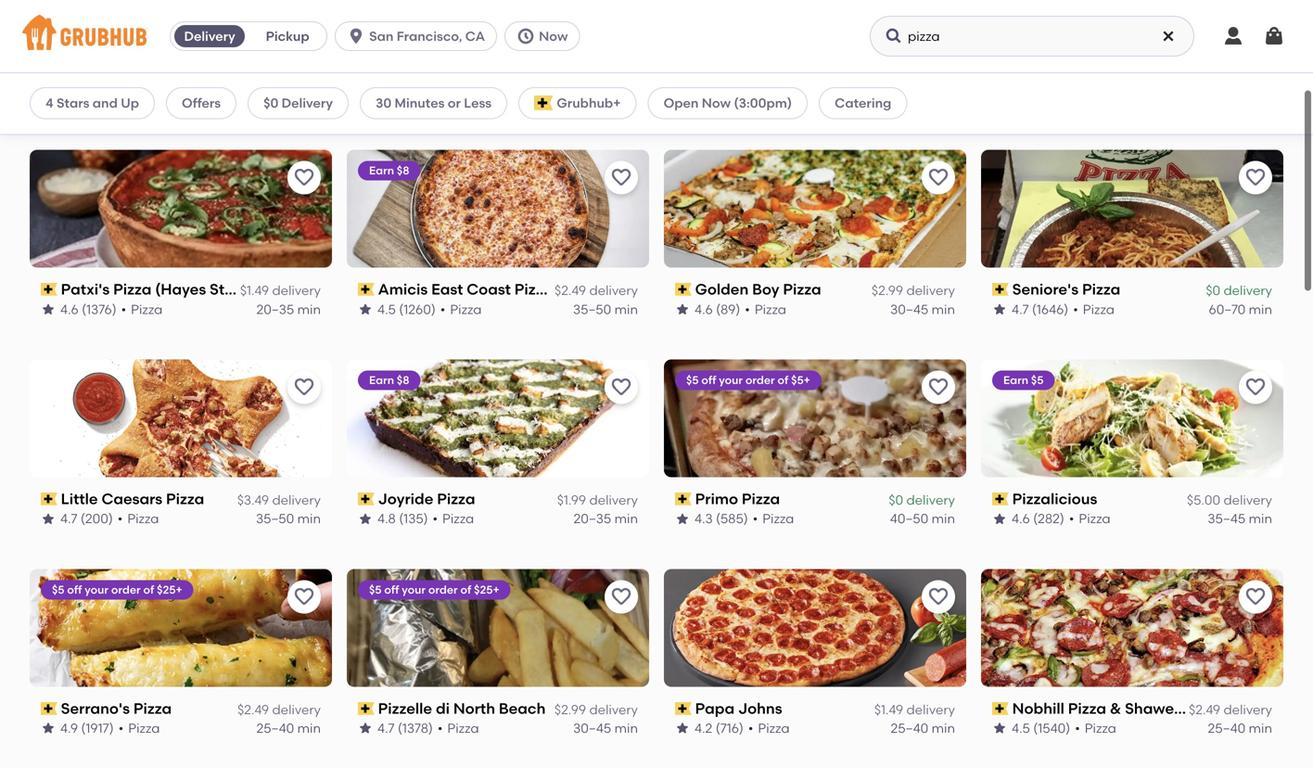 Task type: vqa. For each thing, say whether or not it's contained in the screenshot.
second EXTRA from left
no



Task type: locate. For each thing, give the bounding box(es) containing it.
grubhub plus flag logo image
[[535, 96, 553, 111]]

$0 delivery up 60–70 min
[[1206, 282, 1273, 298]]

4.7 down pizzelle
[[378, 721, 395, 736]]

$8 down minutes
[[397, 164, 410, 177]]

star icon image for primo pizza
[[675, 512, 690, 526]]

2 earn $8 from the top
[[369, 374, 410, 387]]

off down 4.6 (89)
[[702, 374, 717, 387]]

1 vertical spatial $1.49
[[875, 702, 904, 717]]

$5.99
[[872, 73, 904, 89], [1189, 73, 1221, 89]]

delivery for nobhill pizza & shawerma
[[1224, 702, 1273, 717]]

35–50 min for little caesars pizza
[[256, 511, 321, 527]]

$4.49
[[237, 73, 269, 89]]

order left $5+
[[746, 374, 775, 387]]

subscription pass image for sf hole in the wall pizza
[[41, 73, 57, 86]]

0 horizontal spatial $2.99 delivery
[[555, 702, 638, 717]]

min for primo pizza
[[932, 511, 956, 527]]

star icon image left the 4.6 (1376)
[[41, 302, 56, 317]]

$0 delivery
[[264, 95, 333, 111]]

2 horizontal spatial 4.6
[[1012, 511, 1031, 527]]

4.6 down patxi's
[[60, 301, 79, 317]]

$1.49 delivery
[[240, 282, 321, 298], [875, 702, 956, 717]]

star icon image left 4.6 (89)
[[675, 302, 690, 317]]

4.9 left (1917)
[[60, 721, 78, 736]]

$2.99 for golden boy pizza
[[872, 282, 904, 298]]

0 horizontal spatial $2.49 delivery
[[238, 702, 321, 717]]

earn down the 4.7 (1646)
[[1004, 374, 1029, 387]]

0 vertical spatial earn $8
[[369, 164, 410, 177]]

1 horizontal spatial order
[[429, 583, 458, 597]]

• right and
[[122, 92, 127, 108]]

35–45 min
[[1208, 511, 1273, 527]]

• right (1540)
[[1076, 721, 1081, 736]]

your left $5+
[[719, 374, 743, 387]]

min for amicis east coast pizzeria
[[615, 301, 638, 317]]

• pizza down serrano's pizza
[[119, 721, 160, 736]]

off
[[702, 374, 717, 387], [67, 583, 82, 597], [384, 583, 399, 597]]

amicis east coast pizzeria logo image
[[347, 150, 649, 268]]

ca
[[466, 28, 485, 44]]

1 vertical spatial 30–45
[[574, 721, 612, 736]]

your down (200)
[[85, 583, 109, 597]]

• for golden boy pizza
[[745, 301, 750, 317]]

your for pizzelle
[[402, 583, 426, 597]]

2 horizontal spatial of
[[778, 374, 789, 387]]

2 $8 from the top
[[397, 374, 410, 387]]

star icon image left 4.7 (200)
[[41, 512, 56, 526]]

little caesars pizza logo image
[[30, 360, 332, 477]]

amicis east coast pizzeria
[[378, 280, 572, 298]]

$1.49 delivery for papa johns
[[875, 702, 956, 717]]

1 vertical spatial 20–35
[[574, 511, 612, 527]]

2 $5 off your order of $25+ from the left
[[369, 583, 500, 597]]

subscription pass image for seniore's pizza
[[993, 283, 1009, 296]]

4.9 for north beach pizza
[[695, 92, 713, 108]]

1 vertical spatial 35–50
[[573, 301, 612, 317]]

1 vertical spatial 35–50 min
[[573, 301, 638, 317]]

0 horizontal spatial 20–35 min
[[257, 301, 321, 317]]

1 horizontal spatial $2.49
[[555, 282, 586, 298]]

delivery for sf hole in the wall pizza
[[272, 73, 321, 89]]

star icon image left 4.5 (1260)
[[358, 302, 373, 317]]

svg image inside san francisco, ca button
[[347, 27, 366, 45]]

30–45 min
[[891, 301, 956, 317], [574, 721, 638, 736]]

2 horizontal spatial 4.7
[[1012, 301, 1029, 317]]

1 vertical spatial 4.7
[[60, 511, 78, 527]]

0 vertical spatial save this restaurant image
[[928, 167, 950, 189]]

1 horizontal spatial $2.99
[[872, 282, 904, 298]]

• pizza for papa johns
[[749, 721, 790, 736]]

min for sf hole in the wall pizza
[[297, 92, 321, 108]]

subscription pass image for golden boy pizza
[[675, 283, 692, 296]]

pizza right table
[[1107, 71, 1146, 89]]

0 vertical spatial 4.5
[[378, 301, 396, 317]]

1 earn $8 from the top
[[369, 164, 410, 177]]

pizza down pizzalicious
[[1079, 511, 1111, 527]]

• right '(1376)'
[[121, 301, 126, 317]]

30–45
[[891, 301, 929, 317], [574, 721, 612, 736]]

north right di in the bottom of the page
[[454, 700, 495, 718]]

25–40
[[257, 721, 294, 736], [891, 721, 929, 736], [1208, 721, 1246, 736]]

1 horizontal spatial delivery
[[282, 95, 333, 111]]

$5 for pizzelle di north beach
[[369, 583, 382, 597]]

2 horizontal spatial 25–40
[[1208, 721, 1246, 736]]

0 horizontal spatial $5.99 delivery
[[872, 73, 956, 89]]

0 vertical spatial $2.99
[[872, 282, 904, 298]]

0 vertical spatial beach
[[741, 71, 788, 89]]

4.5 (1540)
[[1012, 721, 1071, 736]]

0 horizontal spatial delivery
[[184, 28, 235, 44]]

min for pizzelle di north beach
[[615, 721, 638, 736]]

4.6 left (282)
[[1012, 511, 1031, 527]]

$0 delivery for seniore's pizza
[[1206, 282, 1273, 298]]

1 vertical spatial north
[[454, 700, 495, 718]]

(hayes
[[155, 280, 206, 298]]

san francisco, ca button
[[335, 21, 505, 51]]

$2.99 delivery
[[872, 282, 956, 298], [555, 702, 638, 717]]

0 vertical spatial now
[[539, 28, 568, 44]]

joyride pizza
[[378, 490, 475, 508]]

(1555)
[[716, 92, 753, 108]]

2 horizontal spatial order
[[746, 374, 775, 387]]

0 horizontal spatial 30–45
[[574, 721, 612, 736]]

• for patxi's pizza (hayes street)
[[121, 301, 126, 317]]

delivery
[[184, 28, 235, 44], [282, 95, 333, 111]]

your
[[719, 374, 743, 387], [85, 583, 109, 597], [402, 583, 426, 597]]

$2.49 for amicis east coast pizzeria
[[555, 282, 586, 298]]

1 25–40 from the left
[[257, 721, 294, 736]]

star icon image left 4.2 on the bottom right of the page
[[675, 721, 690, 736]]

pizza down boy
[[755, 301, 787, 317]]

1 horizontal spatial $5 off your order of $25+
[[369, 583, 500, 597]]

$3.49
[[237, 492, 269, 508]]

3 25–40 min from the left
[[1208, 721, 1273, 736]]

save this restaurant image
[[293, 167, 315, 189], [611, 167, 633, 189], [1245, 167, 1267, 189], [293, 376, 315, 399], [611, 376, 633, 399], [1245, 376, 1267, 399], [293, 586, 315, 608], [611, 586, 633, 608], [928, 586, 950, 608], [1245, 586, 1267, 608]]

0 vertical spatial $1.49 delivery
[[240, 282, 321, 298]]

• pizza for victor's pizza
[[440, 92, 481, 108]]

(89)
[[716, 301, 741, 317]]

$5.00 delivery
[[1188, 492, 1273, 508]]

4.9 left (1555)
[[695, 92, 713, 108]]

order down 'joyride pizza'
[[429, 583, 458, 597]]

1 vertical spatial delivery
[[282, 95, 333, 111]]

1 vertical spatial now
[[702, 95, 731, 111]]

earn $8
[[369, 164, 410, 177], [369, 374, 410, 387]]

1 horizontal spatial north
[[696, 71, 737, 89]]

1 horizontal spatial $5.99 delivery
[[1189, 73, 1273, 89]]

and
[[93, 95, 118, 111]]

min for seniore's pizza
[[1249, 301, 1273, 317]]

4.7 (1378)
[[378, 721, 433, 736]]

0 horizontal spatial 4.7
[[60, 511, 78, 527]]

$1.49 for patxi's pizza (hayes street)
[[240, 282, 269, 298]]

• pizza down the the at left
[[122, 92, 163, 108]]

4.5 down nobhill
[[1012, 721, 1031, 736]]

min
[[297, 92, 321, 108], [615, 92, 638, 108], [297, 301, 321, 317], [615, 301, 638, 317], [932, 301, 956, 317], [1249, 301, 1273, 317], [297, 511, 321, 527], [615, 511, 638, 527], [932, 511, 956, 527], [1249, 511, 1273, 527], [297, 721, 321, 736], [615, 721, 638, 736], [932, 721, 956, 736], [1249, 721, 1273, 736]]

pizza up or
[[437, 71, 476, 89]]

pizza right boy
[[783, 280, 822, 298]]

(1260)
[[399, 301, 436, 317]]

0 horizontal spatial off
[[67, 583, 82, 597]]

delivery down $4.49 delivery
[[282, 95, 333, 111]]

$2.49 delivery for serrano's pizza
[[238, 702, 321, 717]]

subscription pass image left serrano's at the left bottom of the page
[[41, 702, 57, 715]]

0 vertical spatial $1.49
[[240, 282, 269, 298]]

pizza down nobhill pizza & shawerma
[[1085, 721, 1117, 736]]

delivery for papa johns
[[907, 702, 956, 717]]

4.7
[[1012, 301, 1029, 317], [60, 511, 78, 527], [378, 721, 395, 736]]

1 horizontal spatial 4.7
[[378, 721, 395, 736]]

pizza down victor's pizza
[[450, 92, 481, 108]]

pizza right seniore's
[[1083, 280, 1121, 298]]

2 horizontal spatial your
[[719, 374, 743, 387]]

$0 up 40–50
[[889, 492, 904, 508]]

now up $4.00
[[539, 28, 568, 44]]

2 25–40 from the left
[[891, 721, 929, 736]]

grubhub+
[[557, 95, 621, 111]]

1 vertical spatial 30–45 min
[[574, 721, 638, 736]]

4.6 (1376)
[[60, 301, 117, 317]]

4
[[45, 95, 54, 111]]

order for pizzelle
[[429, 583, 458, 597]]

0 vertical spatial north
[[696, 71, 737, 89]]

•
[[122, 92, 127, 108], [440, 92, 445, 108], [757, 92, 763, 108], [121, 301, 126, 317], [441, 301, 446, 317], [745, 301, 750, 317], [1074, 301, 1079, 317], [118, 511, 123, 527], [433, 511, 438, 527], [753, 511, 758, 527], [1070, 511, 1075, 527], [119, 721, 124, 736], [438, 721, 443, 736], [749, 721, 754, 736], [1076, 721, 1081, 736]]

1 horizontal spatial your
[[402, 583, 426, 597]]

$0 up 60–70
[[1206, 282, 1221, 298]]

pizza down patxi's pizza (hayes street)
[[131, 301, 163, 317]]

1 horizontal spatial $5.99
[[1189, 73, 1221, 89]]

• pizza
[[122, 92, 163, 108], [440, 92, 481, 108], [757, 92, 799, 108], [121, 301, 163, 317], [441, 301, 482, 317], [745, 301, 787, 317], [1074, 301, 1115, 317], [118, 511, 159, 527], [433, 511, 474, 527], [753, 511, 795, 527], [1070, 511, 1111, 527], [119, 721, 160, 736], [438, 721, 479, 736], [749, 721, 790, 736], [1076, 721, 1117, 736]]

1 horizontal spatial now
[[702, 95, 731, 111]]

4.6 left the (89) on the right top
[[695, 301, 713, 317]]

papa johns logo image
[[664, 569, 967, 687]]

3 25–40 from the left
[[1208, 721, 1246, 736]]

• pizza down 'joyride pizza'
[[433, 511, 474, 527]]

0 vertical spatial $2.99 delivery
[[872, 282, 956, 298]]

subscription pass image left little on the left bottom
[[41, 493, 57, 506]]

$5 off your order of $25+
[[52, 583, 183, 597], [369, 583, 500, 597]]

delivery button
[[171, 21, 249, 51]]

1 vertical spatial 4.5
[[1012, 721, 1031, 736]]

pizza up offers
[[203, 71, 241, 89]]

1 vertical spatial $8
[[397, 374, 410, 387]]

little caesars pizza
[[61, 490, 204, 508]]

0 vertical spatial delivery
[[184, 28, 235, 44]]

golden
[[696, 280, 749, 298]]

1 horizontal spatial off
[[384, 583, 399, 597]]

1 horizontal spatial 20–35
[[574, 511, 612, 527]]

$2.49 delivery for nobhill pizza & shawerma
[[1190, 702, 1273, 717]]

1 horizontal spatial $2.99 delivery
[[872, 282, 956, 298]]

star icon image
[[41, 92, 56, 107], [358, 92, 373, 107], [675, 92, 690, 107], [41, 302, 56, 317], [358, 302, 373, 317], [675, 302, 690, 317], [993, 302, 1008, 317], [41, 512, 56, 526], [358, 512, 373, 526], [675, 512, 690, 526], [993, 512, 1008, 526], [41, 721, 56, 736], [358, 721, 373, 736], [675, 721, 690, 736], [993, 721, 1008, 736]]

0 horizontal spatial $1.49 delivery
[[240, 282, 321, 298]]

earn $8 down 4.5 (1260)
[[369, 374, 410, 387]]

$2.49
[[555, 282, 586, 298], [238, 702, 269, 717], [1190, 702, 1221, 717]]

0 horizontal spatial $2.49
[[238, 702, 269, 717]]

star icon image for pizzalicious
[[993, 512, 1008, 526]]

• down caesars
[[118, 511, 123, 527]]

san francisco, ca
[[369, 28, 485, 44]]

0 horizontal spatial 25–40
[[257, 721, 294, 736]]

star icon image left 4.3
[[675, 512, 690, 526]]

pizza down johns
[[758, 721, 790, 736]]

delivery for joyride pizza
[[590, 492, 638, 508]]

north
[[696, 71, 737, 89], [454, 700, 495, 718]]

35–50
[[256, 92, 294, 108], [573, 301, 612, 317], [256, 511, 294, 527]]

main navigation navigation
[[0, 0, 1314, 73]]

seniore's pizza
[[1013, 280, 1121, 298]]

beach up the (3:00pm)
[[741, 71, 788, 89]]

open now (3:00pm)
[[664, 95, 792, 111]]

francisco,
[[397, 28, 462, 44]]

$0 delivery up 40–50 min
[[889, 492, 956, 508]]

$5 down 4.6 (89)
[[687, 374, 699, 387]]

the
[[136, 71, 163, 89]]

25–40 for nobhill pizza & shawerma
[[1208, 721, 1246, 736]]

4.5 down amicis
[[378, 301, 396, 317]]

star icon image left 30
[[358, 92, 373, 107]]

4.5 (1260)
[[378, 301, 436, 317]]

beach right di in the bottom of the page
[[499, 700, 546, 718]]

0 horizontal spatial $0
[[264, 95, 279, 111]]

1 $8 from the top
[[397, 164, 410, 177]]

$2.49 delivery
[[555, 282, 638, 298], [238, 702, 321, 717], [1190, 702, 1273, 717]]

(1376)
[[82, 301, 117, 317]]

20–35 min for patxi's pizza (hayes street)
[[257, 301, 321, 317]]

earn down 4.5 (1260)
[[369, 374, 394, 387]]

subscription pass image left primo
[[675, 493, 692, 506]]

• pizza down victor's pizza
[[440, 92, 481, 108]]

pizza down 'joyride pizza'
[[443, 511, 474, 527]]

• pizza down johns
[[749, 721, 790, 736]]

save this restaurant image down 20–30
[[928, 167, 950, 189]]

• right (585)
[[753, 511, 758, 527]]

subscription pass image left victor's
[[358, 73, 375, 86]]

1 horizontal spatial of
[[461, 583, 472, 597]]

min for pizzalicious
[[1249, 511, 1273, 527]]

subscription pass image left seniore's
[[993, 283, 1009, 296]]

0 vertical spatial 30–45 min
[[891, 301, 956, 317]]

• down seniore's pizza
[[1074, 301, 1079, 317]]

1 horizontal spatial 20–35 min
[[574, 511, 638, 527]]

subscription pass image left sf
[[41, 73, 57, 86]]

less
[[464, 95, 492, 111]]

0 horizontal spatial 25–40 min
[[257, 721, 321, 736]]

2 25–40 min from the left
[[891, 721, 956, 736]]

1 horizontal spatial 25–40 min
[[891, 721, 956, 736]]

delivery for north beach pizza
[[907, 73, 956, 89]]

your down (135)
[[402, 583, 426, 597]]

1 vertical spatial $2.99 delivery
[[555, 702, 638, 717]]

0 horizontal spatial 4.6
[[60, 301, 79, 317]]

0 horizontal spatial $5 off your order of $25+
[[52, 583, 183, 597]]

1 horizontal spatial $1.49 delivery
[[875, 702, 956, 717]]

$5 off your order of $25+ down (135)
[[369, 583, 500, 597]]

(1917)
[[81, 721, 114, 736]]

0 horizontal spatial north
[[454, 700, 495, 718]]

amicis
[[378, 280, 428, 298]]

star icon image for nobhill pizza & shawerma
[[993, 721, 1008, 736]]

subscription pass image
[[358, 73, 375, 86], [675, 73, 692, 86], [993, 283, 1009, 296], [41, 493, 57, 506], [358, 493, 375, 506], [675, 493, 692, 506], [358, 702, 375, 715], [675, 702, 692, 715], [993, 702, 1009, 715]]

1 horizontal spatial 4.5
[[1012, 721, 1031, 736]]

star icon image for pizzelle di north beach
[[358, 721, 373, 736]]

order down (200)
[[111, 583, 141, 597]]

star icon image for papa johns
[[675, 721, 690, 736]]

• down di in the bottom of the page
[[438, 721, 443, 736]]

4.7 for seniore's pizza
[[1012, 301, 1029, 317]]

subscription pass image for pizzalicious
[[993, 493, 1009, 506]]

$2.99 delivery for golden boy pizza
[[872, 282, 956, 298]]

(1378)
[[398, 721, 433, 736]]

star icon image left the 4.7 (1646)
[[993, 302, 1008, 317]]

4.6 for patxi's
[[60, 301, 79, 317]]

$0 for seniore's pizza
[[1206, 282, 1221, 298]]

Search for food, convenience, alcohol... search field
[[870, 16, 1195, 57]]

2 horizontal spatial off
[[702, 374, 717, 387]]

25–40 for papa johns
[[891, 721, 929, 736]]

0 horizontal spatial 4.5
[[378, 301, 396, 317]]

• for sf hole in the wall pizza
[[122, 92, 127, 108]]

pizza right joyride
[[437, 490, 475, 508]]

north up 4.9 (1555)
[[696, 71, 737, 89]]

delivery
[[272, 73, 321, 89], [590, 73, 638, 89], [907, 73, 956, 89], [1224, 73, 1273, 89], [272, 282, 321, 298], [590, 282, 638, 298], [907, 282, 956, 298], [1224, 282, 1273, 298], [272, 492, 321, 508], [590, 492, 638, 508], [907, 492, 956, 508], [1224, 492, 1273, 508], [272, 702, 321, 717], [590, 702, 638, 717], [907, 702, 956, 717], [1224, 702, 1273, 717]]

• left or
[[440, 92, 445, 108]]

1 horizontal spatial $0
[[889, 492, 904, 508]]

wall
[[167, 71, 199, 89]]

earn down 30
[[369, 164, 394, 177]]

pizzalicious
[[1013, 490, 1098, 508]]

1 horizontal spatial $0 delivery
[[1206, 282, 1273, 298]]

0 horizontal spatial $5.99
[[872, 73, 904, 89]]

4.6
[[60, 301, 79, 317], [695, 301, 713, 317], [1012, 511, 1031, 527]]

of for pizzelle
[[461, 583, 472, 597]]

subscription pass image
[[41, 73, 57, 86], [41, 283, 57, 296], [358, 283, 375, 296], [675, 283, 692, 296], [993, 493, 1009, 506], [41, 702, 57, 715]]

subscription pass image left pizzelle
[[358, 702, 375, 715]]

0 horizontal spatial $2.99
[[555, 702, 586, 717]]

• for nobhill pizza & shawerma
[[1076, 721, 1081, 736]]

1 vertical spatial $0
[[1206, 282, 1221, 298]]

$4.00
[[553, 73, 586, 89]]

(716)
[[716, 721, 744, 736]]

subscription pass image up open
[[675, 73, 692, 86]]

$8 down 4.5 (1260)
[[397, 374, 410, 387]]

• pizza down north beach pizza
[[757, 92, 799, 108]]

subscription pass image left nobhill
[[993, 702, 1009, 715]]

2 vertical spatial 4.7
[[378, 721, 395, 736]]

now inside button
[[539, 28, 568, 44]]

$5 off your order of $25+ down (200)
[[52, 583, 183, 597]]

• pizza for pizzelle di north beach
[[438, 721, 479, 736]]

4.7 (200)
[[60, 511, 113, 527]]

0 vertical spatial 20–35
[[257, 301, 294, 317]]

(585)
[[716, 511, 748, 527]]

1 vertical spatial $1.49 delivery
[[875, 702, 956, 717]]

4.2 (716)
[[695, 721, 744, 736]]

subscription pass image for serrano's pizza
[[41, 702, 57, 715]]

$5.99 delivery
[[872, 73, 956, 89], [1189, 73, 1273, 89]]

• for victor's pizza
[[440, 92, 445, 108]]

• pizza down pizzalicious
[[1070, 511, 1111, 527]]

0 horizontal spatial of
[[143, 583, 154, 597]]

0 vertical spatial 4.7
[[1012, 301, 1029, 317]]

earn
[[369, 164, 394, 177], [369, 374, 394, 387], [1004, 374, 1029, 387]]

star icon image left 4.6 (282) in the right bottom of the page
[[993, 512, 1008, 526]]

• for joyride pizza
[[433, 511, 438, 527]]

order for serrano's
[[111, 583, 141, 597]]

star icon image left 4.5 (1540)
[[993, 721, 1008, 736]]

1 vertical spatial earn $8
[[369, 374, 410, 387]]

subscription pass image left joyride
[[358, 493, 375, 506]]

primo
[[696, 490, 739, 508]]

1 horizontal spatial 25–40
[[891, 721, 929, 736]]

off down 4.8
[[384, 583, 399, 597]]

pickup button
[[249, 21, 327, 51]]

star icon image left 4.9 (1917)
[[41, 721, 56, 736]]

(135)
[[399, 511, 428, 527]]

1 vertical spatial $2.99
[[555, 702, 586, 717]]

off for pizzelle
[[384, 583, 399, 597]]

svg image
[[1264, 25, 1286, 47], [885, 27, 904, 45]]

0 vertical spatial $8
[[397, 164, 410, 177]]

2 vertical spatial 35–50
[[256, 511, 294, 527]]

2 $25+ from the left
[[474, 583, 500, 597]]

subscription pass image for primo pizza
[[675, 493, 692, 506]]

patxi's pizza (hayes street)
[[61, 280, 259, 298]]

2 horizontal spatial 25–40 min
[[1208, 721, 1273, 736]]

0 horizontal spatial order
[[111, 583, 141, 597]]

(1266)
[[81, 92, 117, 108]]

1 $5.99 delivery from the left
[[872, 73, 956, 89]]

save this restaurant image
[[928, 167, 950, 189], [928, 376, 950, 399]]

round table pizza
[[1013, 71, 1146, 89]]

20–35 down street)
[[257, 301, 294, 317]]

$0 for primo pizza
[[889, 492, 904, 508]]

subscription pass image left pizzalicious
[[993, 493, 1009, 506]]

$1.49
[[240, 282, 269, 298], [875, 702, 904, 717]]

• pizza down nobhill pizza & shawerma
[[1076, 721, 1117, 736]]

1 horizontal spatial svg image
[[1264, 25, 1286, 47]]

earn $8 for amicis
[[369, 164, 410, 177]]

0 vertical spatial $0
[[264, 95, 279, 111]]

2 horizontal spatial $2.49
[[1190, 702, 1221, 717]]

35–45
[[1208, 511, 1246, 527]]

subscription pass image left papa on the right bottom of the page
[[675, 702, 692, 715]]

1 horizontal spatial $25+
[[474, 583, 500, 597]]

4.9 for victor's pizza
[[378, 92, 395, 108]]

1 horizontal spatial 4.6
[[695, 301, 713, 317]]

of
[[778, 374, 789, 387], [143, 583, 154, 597], [461, 583, 472, 597]]

svg image inside now button
[[517, 27, 535, 45]]

2 vertical spatial $0
[[889, 492, 904, 508]]

1 $5.99 from the left
[[872, 73, 904, 89]]

1 25–40 min from the left
[[257, 721, 321, 736]]

min for golden boy pizza
[[932, 301, 956, 317]]

• down 'east'
[[441, 301, 446, 317]]

$1.49 delivery for patxi's pizza (hayes street)
[[240, 282, 321, 298]]

0 horizontal spatial now
[[539, 28, 568, 44]]

25–35 min
[[574, 92, 638, 108]]

subscription pass image left amicis
[[358, 283, 375, 296]]

1 horizontal spatial $1.49
[[875, 702, 904, 717]]

1 horizontal spatial 30–45 min
[[891, 301, 956, 317]]

• down serrano's pizza
[[119, 721, 124, 736]]

min for serrano's pizza
[[297, 721, 321, 736]]

your for serrano's
[[85, 583, 109, 597]]

0 horizontal spatial 30–45 min
[[574, 721, 638, 736]]

• pizza for amicis east coast pizzeria
[[441, 301, 482, 317]]

1 $5 off your order of $25+ from the left
[[52, 583, 183, 597]]

$0
[[264, 95, 279, 111], [1206, 282, 1221, 298], [889, 492, 904, 508]]

0 horizontal spatial your
[[85, 583, 109, 597]]

1 $25+ from the left
[[157, 583, 183, 597]]

di
[[436, 700, 450, 718]]

pizza up the (3:00pm)
[[792, 71, 830, 89]]

0 horizontal spatial $25+
[[157, 583, 183, 597]]

svg image
[[1223, 25, 1245, 47], [347, 27, 366, 45], [517, 27, 535, 45], [1162, 29, 1176, 44]]

$5+
[[792, 374, 811, 387]]



Task type: describe. For each thing, give the bounding box(es) containing it.
earn for joyride
[[369, 374, 394, 387]]

catering
[[835, 95, 892, 111]]

star icon image for sf hole in the wall pizza
[[41, 92, 56, 107]]

subscription pass image for victor's pizza
[[358, 73, 375, 86]]

offers
[[182, 95, 221, 111]]

pizza down serrano's pizza
[[128, 721, 160, 736]]

2 save this restaurant image from the top
[[928, 376, 950, 399]]

star icon image for joyride pizza
[[358, 512, 373, 526]]

papa johns
[[696, 700, 783, 718]]

$8 for joyride
[[397, 374, 410, 387]]

$5 off your order of $25+ for pizzelle
[[369, 583, 500, 597]]

60–70
[[1209, 301, 1246, 317]]

$1.99 delivery
[[557, 492, 638, 508]]

pizza down north beach pizza
[[767, 92, 799, 108]]

of for primo
[[778, 374, 789, 387]]

pizza down primo pizza
[[763, 511, 795, 527]]

• pizza for north beach pizza
[[757, 92, 799, 108]]

papa
[[696, 700, 735, 718]]

subscription pass image for joyride pizza
[[358, 493, 375, 506]]

johns
[[739, 700, 783, 718]]

• pizza for little caesars pizza
[[118, 511, 159, 527]]

$25+ for pizza
[[157, 583, 183, 597]]

$8 for amicis
[[397, 164, 410, 177]]

min for joyride pizza
[[615, 511, 638, 527]]

nobhill pizza & shawerma logo image
[[982, 569, 1284, 687]]

pickup
[[266, 28, 310, 44]]

patxi's
[[61, 280, 110, 298]]

your for primo
[[719, 374, 743, 387]]

• for amicis east coast pizzeria
[[441, 301, 446, 317]]

60–70 min
[[1209, 301, 1273, 317]]

star icon image for golden boy pizza
[[675, 302, 690, 317]]

min for nobhill pizza & shawerma
[[1249, 721, 1273, 736]]

pizza right caesars
[[166, 490, 204, 508]]

$2.99 for pizzelle di north beach
[[555, 702, 586, 717]]

nobhill
[[1013, 700, 1065, 718]]

pizza down seniore's pizza
[[1083, 301, 1115, 317]]

25–40 min for papa johns
[[891, 721, 956, 736]]

30 minutes or less
[[376, 95, 492, 111]]

1 horizontal spatial beach
[[741, 71, 788, 89]]

$5 down the 4.7 (1646)
[[1032, 374, 1044, 387]]

little
[[61, 490, 98, 508]]

of for serrano's
[[143, 583, 154, 597]]

pizza up (585)
[[742, 490, 780, 508]]

seniore's pizza logo image
[[982, 150, 1284, 268]]

street)
[[210, 280, 259, 298]]

$2.49 delivery for amicis east coast pizzeria
[[555, 282, 638, 298]]

$2.99 delivery for pizzelle di north beach
[[555, 702, 638, 717]]

delivery for primo pizza
[[907, 492, 956, 508]]

4.8
[[378, 511, 396, 527]]

0 horizontal spatial svg image
[[885, 27, 904, 45]]

30–45 min for golden boy pizza
[[891, 301, 956, 317]]

star icon image for serrano's pizza
[[41, 721, 56, 736]]

35–50 for little caesars pizza
[[256, 511, 294, 527]]

(3:00pm)
[[734, 95, 792, 111]]

• pizza for primo pizza
[[753, 511, 795, 527]]

• for little caesars pizza
[[118, 511, 123, 527]]

pizza right serrano's at the left bottom of the page
[[133, 700, 172, 718]]

1 save this restaurant image from the top
[[928, 167, 950, 189]]

open
[[664, 95, 699, 111]]

• for serrano's pizza
[[119, 721, 124, 736]]

pizza up '(1376)'
[[113, 280, 152, 298]]

4.7 for little caesars pizza
[[60, 511, 78, 527]]

patxi's pizza (hayes street) logo image
[[30, 150, 332, 268]]

order for primo
[[746, 374, 775, 387]]

$4.49 delivery
[[237, 73, 321, 89]]

$25+ for di
[[474, 583, 500, 597]]

• for pizzelle di north beach
[[438, 721, 443, 736]]

pizzelle
[[378, 700, 432, 718]]

boy
[[753, 280, 780, 298]]

coast
[[467, 280, 511, 298]]

delivery for amicis east coast pizzeria
[[590, 282, 638, 298]]

minutes
[[395, 95, 445, 111]]

4.3 (585)
[[695, 511, 748, 527]]

serrano's pizza
[[61, 700, 172, 718]]

nobhill pizza & shawerma
[[1013, 700, 1204, 718]]

$5 off your order of $5+
[[687, 374, 811, 387]]

victor's pizza
[[378, 71, 476, 89]]

pizza left the &
[[1069, 700, 1107, 718]]

30
[[376, 95, 392, 111]]

earn for amicis
[[369, 164, 394, 177]]

4.6 for golden
[[695, 301, 713, 317]]

(1540)
[[1034, 721, 1071, 736]]

(1646)
[[1033, 301, 1069, 317]]

min for little caesars pizza
[[297, 511, 321, 527]]

star icon image for victor's pizza
[[358, 92, 373, 107]]

pizza down pizzelle di north beach
[[448, 721, 479, 736]]

$4.00 delivery
[[553, 73, 638, 89]]

pizza down the the at left
[[132, 92, 163, 108]]

(1858)
[[398, 92, 435, 108]]

golden boy pizza logo image
[[664, 150, 967, 268]]

in
[[119, 71, 133, 89]]

delivery inside button
[[184, 28, 235, 44]]

• for papa johns
[[749, 721, 754, 736]]

2 $5.99 from the left
[[1189, 73, 1221, 89]]

• pizza for serrano's pizza
[[119, 721, 160, 736]]

4.5 for amicis east coast pizzeria
[[378, 301, 396, 317]]

4 stars and up
[[45, 95, 139, 111]]

north beach pizza
[[696, 71, 830, 89]]

• for north beach pizza
[[757, 92, 763, 108]]

• pizza for joyride pizza
[[433, 511, 474, 527]]

35–50 min for sf hole in the wall pizza
[[256, 92, 321, 108]]

35–50 min for amicis east coast pizzeria
[[573, 301, 638, 317]]

seniore's
[[1013, 280, 1079, 298]]

table
[[1063, 71, 1104, 89]]

up
[[121, 95, 139, 111]]

30–45 min for pizzelle di north beach
[[574, 721, 638, 736]]

serrano's pizza logo image
[[30, 569, 332, 687]]

4.3
[[695, 511, 713, 527]]

round
[[1013, 71, 1060, 89]]

4.9 (1266)
[[60, 92, 117, 108]]

20–30
[[891, 92, 929, 108]]

4.2
[[695, 721, 713, 736]]

40–50
[[891, 511, 929, 527]]

subscription pass image for little caesars pizza
[[41, 493, 57, 506]]

25–40 min for nobhill pizza & shawerma
[[1208, 721, 1273, 736]]

delivery for patxi's pizza (hayes street)
[[272, 282, 321, 298]]

victor's
[[378, 71, 434, 89]]

caesars
[[102, 490, 163, 508]]

&
[[1110, 700, 1122, 718]]

20–35 for patxi's pizza (hayes street)
[[257, 301, 294, 317]]

• pizza for pizzalicious
[[1070, 511, 1111, 527]]

4.9 (1555)
[[695, 92, 753, 108]]

4.8 (135)
[[378, 511, 428, 527]]

star icon image for little caesars pizza
[[41, 512, 56, 526]]

4.7 (1646)
[[1012, 301, 1069, 317]]

serrano's
[[61, 700, 130, 718]]

delivery for golden boy pizza
[[907, 282, 956, 298]]

primo pizza logo image
[[664, 360, 967, 477]]

4.7 for pizzelle di north beach
[[378, 721, 395, 736]]

pizza down amicis east coast pizzeria
[[450, 301, 482, 317]]

40–50 min
[[891, 511, 956, 527]]

4.9 (1858)
[[378, 92, 435, 108]]

star icon image for patxi's pizza (hayes street)
[[41, 302, 56, 317]]

$5.00
[[1188, 492, 1221, 508]]

pizzeria
[[515, 280, 572, 298]]

20–35 min for joyride pizza
[[574, 511, 638, 527]]

• pizza for nobhill pizza & shawerma
[[1076, 721, 1117, 736]]

$5 for primo pizza
[[687, 374, 699, 387]]

$1.99
[[557, 492, 586, 508]]

delivery for serrano's pizza
[[272, 702, 321, 717]]

• pizza for sf hole in the wall pizza
[[122, 92, 163, 108]]

delivery for pizzalicious
[[1224, 492, 1273, 508]]

4.9 (1917)
[[60, 721, 114, 736]]

subscription pass image for amicis east coast pizzeria
[[358, 283, 375, 296]]

golden boy pizza
[[696, 280, 822, 298]]

$2.49 for nobhill pizza & shawerma
[[1190, 702, 1221, 717]]

• for pizzalicious
[[1070, 511, 1075, 527]]

$5 for serrano's pizza
[[52, 583, 64, 597]]

25–35
[[574, 92, 612, 108]]

min for papa johns
[[932, 721, 956, 736]]

sf hole in the wall pizza
[[61, 71, 241, 89]]

(200)
[[81, 511, 113, 527]]

4.5 for nobhill pizza & shawerma
[[1012, 721, 1031, 736]]

4.9 for serrano's pizza
[[60, 721, 78, 736]]

star icon image for amicis east coast pizzeria
[[358, 302, 373, 317]]

star icon image for north beach pizza
[[675, 92, 690, 107]]

stars
[[57, 95, 89, 111]]

delivery for victor's pizza
[[590, 73, 638, 89]]

• pizza for patxi's pizza (hayes street)
[[121, 301, 163, 317]]

primo pizza
[[696, 490, 780, 508]]

pizzelle di north beach
[[378, 700, 546, 718]]

pizzelle di north beach logo image
[[347, 569, 649, 687]]

1 vertical spatial beach
[[499, 700, 546, 718]]

now button
[[505, 21, 588, 51]]

joyride
[[378, 490, 434, 508]]

pizza down the little caesars pizza
[[127, 511, 159, 527]]

pizzalicious logo image
[[982, 360, 1284, 477]]

subscription pass image for nobhill pizza & shawerma
[[993, 702, 1009, 715]]

2 $5.99 delivery from the left
[[1189, 73, 1273, 89]]

25–40 for serrano's pizza
[[257, 721, 294, 736]]

shawerma
[[1126, 700, 1204, 718]]

subscription pass image for north beach pizza
[[675, 73, 692, 86]]

san
[[369, 28, 394, 44]]

4.6 (89)
[[695, 301, 741, 317]]

joyride pizza logo image
[[347, 360, 649, 477]]

or
[[448, 95, 461, 111]]



